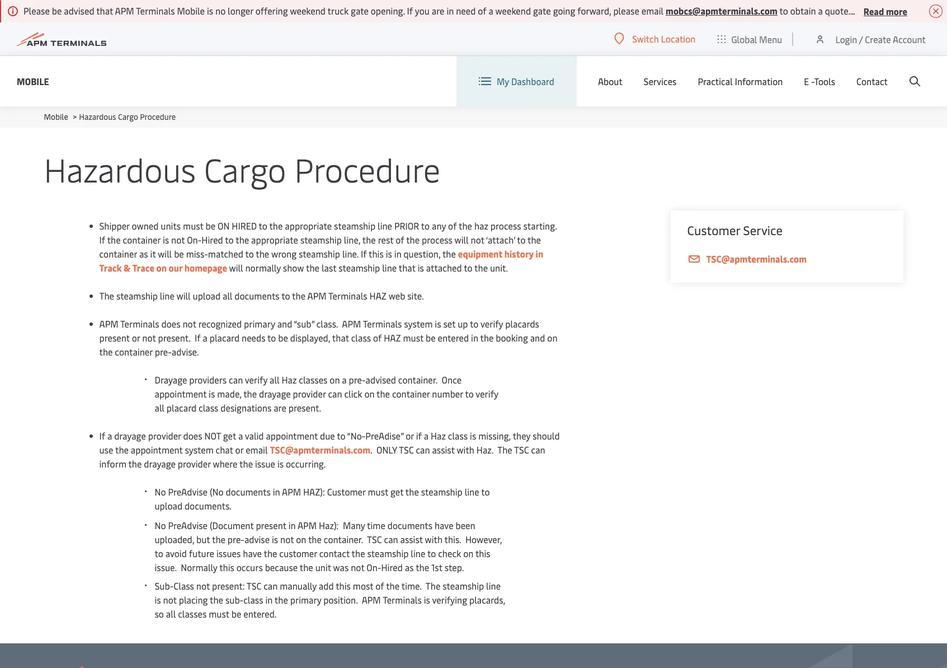 Task type: describe. For each thing, give the bounding box(es) containing it.
you
[[415, 4, 430, 17]]

recognized
[[199, 317, 242, 330]]

a right if
[[424, 429, 429, 442]]

on- inside no preadvise (document present in apm haz):  many time documents have been uploaded, but the pre-advise is not on the container.  tsc can assist with this.  however, to avoid future issues have the customer contact the steamship line to check on this issue.  normally this occurs because the unit was not on-hired as the 1st step.
[[367, 561, 382, 573]]

rest
[[378, 233, 394, 246]]

as inside no preadvise (document present in apm haz):  many time documents have been uploaded, but the pre-advise is not on the container.  tsc can assist with this.  however, to avoid future issues have the customer contact the steamship line to check on this issue.  normally this occurs because the unit was not on-hired as the 1st step.
[[405, 561, 414, 573]]

line.
[[343, 247, 359, 260]]

to left avoid
[[155, 547, 163, 559]]

if
[[416, 429, 422, 442]]

primary inside sub-class not present: tsc can manually add this most of the time.  the steamship line is not placing the sub-class in the primary position.  apm terminals is verifying placards, so all classes must be entered.
[[290, 594, 322, 606]]

steamship up "last"
[[299, 247, 340, 260]]

global menu
[[732, 33, 783, 45]]

close alert image
[[930, 4, 943, 18]]

only
[[377, 443, 397, 456]]

steamship up the line,
[[334, 219, 376, 232]]

class
[[174, 580, 194, 592]]

0 vertical spatial hazardous
[[79, 111, 116, 122]]

no for no preadvise (no documents in apm haz): customer must get the steamship line to upload documents.
[[155, 485, 166, 498]]

mobcs@apmterminals.com
[[666, 4, 778, 17]]

1 horizontal spatial and
[[531, 331, 546, 344]]

providers
[[189, 373, 227, 386]]

most
[[353, 580, 374, 592]]

my dashboard
[[497, 75, 555, 87]]

is down question,
[[418, 261, 424, 274]]

uploaded,
[[155, 533, 194, 545]]

the inside sub-class not present: tsc can manually add this most of the time.  the steamship line is not placing the sub-class in the primary position.  apm terminals is verifying placards, so all classes must be entered.
[[426, 580, 441, 592]]

inform
[[99, 457, 126, 470]]

line down our
[[160, 289, 175, 302]]

1 horizontal spatial are
[[432, 4, 445, 17]]

is down rest
[[386, 247, 392, 260]]

unit.
[[490, 261, 509, 274]]

must inside the no preadvise (no documents in apm haz): customer must get the steamship line to upload documents.
[[368, 485, 389, 498]]

services button
[[644, 56, 677, 106]]

on right click
[[365, 387, 375, 400]]

if inside apm terminals does not recognized primary and "sub" class.  apm terminals system is set up to verify placards present or not present.  if a placard needs to be displayed, that class of haz must be entered in the booking and on the container pre-advise.
[[195, 331, 201, 344]]

1 vertical spatial appropriate
[[251, 233, 298, 246]]

0 vertical spatial appropriate
[[285, 219, 332, 232]]

needs
[[242, 331, 266, 344]]

can up made,
[[229, 373, 243, 386]]

matched
[[208, 247, 243, 260]]

e -tools button
[[805, 56, 836, 106]]

mobile > hazardous cargo procedure
[[44, 111, 176, 122]]

equipment history in track & trace on our homepage link
[[99, 247, 544, 274]]

1 horizontal spatial future
[[895, 4, 920, 17]]

a right need
[[489, 4, 494, 17]]

no preadvise (no documents in apm haz): customer must get the steamship line to upload documents.
[[155, 485, 490, 512]]

prior
[[395, 219, 420, 232]]

haz inside if a drayage provider does not get a valid appointment due to "no-preadise" or if a haz class is missing, they should use the appointment system chat or email
[[431, 429, 446, 442]]

will down "matched"
[[229, 261, 243, 274]]

tools
[[815, 75, 836, 87]]

with inside no preadvise (document present in apm haz):  many time documents have been uploaded, but the pre-advise is not on the container.  tsc can assist with this.  however, to avoid future issues have the customer contact the steamship line to check on this issue.  normally this occurs because the unit was not on-hired as the 1st step.
[[425, 533, 443, 545]]

tsc right only
[[399, 443, 414, 456]]

occurring.
[[286, 457, 326, 470]]

system inside apm terminals does not recognized primary and "sub" class.  apm terminals system is set up to verify placards present or not present.  if a placard needs to be displayed, that class of haz must be entered in the booking and on the container pre-advise.
[[404, 317, 433, 330]]

0 vertical spatial mobile link
[[17, 74, 49, 88]]

however,
[[466, 533, 502, 545]]

login / create account link
[[815, 22, 927, 55]]

occurs
[[237, 561, 263, 573]]

get inside if a drayage provider does not get a valid appointment due to "no-preadise" or if a haz class is missing, they should use the appointment system chat or email
[[223, 429, 236, 442]]

placard inside drayage providers can verify all haz classes on a pre-advised container.  once appointment is made, the drayage provider can click on the container number to verify all placard class designations are present.
[[167, 401, 197, 414]]

to down equipment
[[464, 261, 473, 274]]

question,
[[404, 247, 441, 260]]

not up placing
[[196, 580, 210, 592]]

class inside sub-class not present: tsc can manually add this most of the time.  the steamship line is not placing the sub-class in the primary position.  apm terminals is verifying placards, so all classes must be entered.
[[244, 594, 263, 606]]

0 vertical spatial have
[[435, 519, 454, 531]]

can left click
[[328, 387, 342, 400]]

the inside .  only tsc can assist with haz.  the tsc can inform the drayage provider where the issue is occurring.
[[498, 443, 513, 456]]

preadise"
[[366, 429, 404, 442]]

truck
[[328, 4, 349, 17]]

1 vertical spatial cargo
[[204, 147, 286, 191]]

will right it
[[158, 247, 172, 260]]

line inside sub-class not present: tsc can manually add this most of the time.  the steamship line is not placing the sub-class in the primary position.  apm terminals is verifying placards, so all classes must be entered.
[[487, 580, 501, 592]]

on down apm terminals does not recognized primary and "sub" class.  apm terminals system is set up to verify placards present or not present.  if a placard needs to be displayed, that class of haz must be entered in the booking and on the container pre-advise.
[[330, 373, 340, 386]]

location
[[662, 32, 696, 45]]

steamship down 'line.'
[[339, 261, 380, 274]]

the inside if a drayage provider does not get a valid appointment due to "no-preadise" or if a haz class is missing, they should use the appointment system chat or email
[[115, 443, 129, 456]]

a inside apm terminals does not recognized primary and "sub" class.  apm terminals system is set up to verify placards present or not present.  if a placard needs to be displayed, that class of haz must be entered in the booking and on the container pre-advise.
[[203, 331, 208, 344]]

drayage
[[155, 373, 187, 386]]

future inside no preadvise (document present in apm haz):  many time documents have been uploaded, but the pre-advise is not on the container.  tsc can assist with this.  however, to avoid future issues have the customer contact the steamship line to check on this issue.  normally this occurs because the unit was not on-hired as the 1st step.
[[189, 547, 214, 559]]

0 horizontal spatial that
[[96, 4, 113, 17]]

a left valid
[[238, 429, 243, 442]]

in left need
[[447, 4, 454, 17]]

to up the 1st
[[428, 547, 436, 559]]

0 horizontal spatial tsc@apmterminals.com link
[[270, 443, 371, 456]]

on up customer
[[296, 533, 306, 545]]

a up use
[[107, 429, 112, 442]]

no preadvise (document present in apm haz):  many time documents have been uploaded, but the pre-advise is not on the container.  tsc can assist with this.  however, to avoid future issues have the customer contact the steamship line to check on this issue.  normally this occurs because the unit was not on-hired as the 1st step.
[[155, 519, 502, 573]]

0 vertical spatial cargo
[[118, 111, 138, 122]]

-
[[812, 75, 815, 87]]

service
[[744, 222, 783, 239]]

practical information
[[699, 75, 784, 87]]

upload inside the no preadvise (no documents in apm haz): customer must get the steamship line to upload documents.
[[155, 499, 183, 512]]

can inside no preadvise (document present in apm haz):  many time documents have been uploaded, but the pre-advise is not on the container.  tsc can assist with this.  however, to avoid future issues have the customer contact the steamship line to check on this issue.  normally this occurs because the unit was not on-hired as the 1st step.
[[384, 533, 398, 545]]

manually
[[280, 580, 317, 592]]

to up history
[[517, 233, 526, 246]]

be right please
[[52, 4, 62, 17]]

any
[[432, 219, 446, 232]]

0 vertical spatial the
[[99, 289, 114, 302]]

this inside sub-class not present: tsc can manually add this most of the time.  the steamship line is not placing the sub-class in the primary position.  apm terminals is verifying placards, so all classes must be entered.
[[336, 580, 351, 592]]

no for no preadvise (document present in apm haz):  many time documents have been uploaded, but the pre-advise is not on the container.  tsc can assist with this.  however, to avoid future issues have the customer contact the steamship line to check on this issue.  normally this occurs because the unit was not on-hired as the 1st step.
[[155, 519, 166, 531]]

pre- inside no preadvise (document present in apm haz):  many time documents have been uploaded, but the pre-advise is not on the container.  tsc can assist with this.  however, to avoid future issues have the customer contact the steamship line to check on this issue.  normally this occurs because the unit was not on-hired as the 1st step.
[[228, 533, 245, 545]]

trace
[[132, 261, 155, 274]]

if right 'line.'
[[361, 247, 367, 260]]

services
[[644, 75, 677, 87]]

not up customer
[[281, 533, 294, 545]]

1 vertical spatial have
[[243, 547, 262, 559]]

alerts
[[922, 4, 946, 17]]

container up track
[[99, 247, 137, 260]]

so
[[155, 608, 164, 620]]

web
[[389, 289, 406, 302]]

on right check
[[464, 547, 474, 559]]

pre- inside drayage providers can verify all haz classes on a pre-advised container.  once appointment is made, the drayage provider can click on the container number to verify all placard class designations are present.
[[349, 373, 366, 386]]

0 horizontal spatial and
[[278, 317, 292, 330]]

placing
[[179, 594, 208, 606]]

not down "units"
[[171, 233, 185, 246]]

/
[[860, 33, 864, 45]]

hired
[[232, 219, 257, 232]]

apmt footer logo image
[[44, 666, 209, 668]]

placards,
[[470, 594, 506, 606]]

be up our
[[174, 247, 184, 260]]

read
[[864, 5, 885, 17]]

2 vertical spatial verify
[[476, 387, 499, 400]]

set
[[444, 317, 456, 330]]

0 horizontal spatial procedure
[[140, 111, 176, 122]]

1 vertical spatial verify
[[245, 373, 268, 386]]

please
[[24, 4, 50, 17]]

this down however, at bottom
[[476, 547, 491, 559]]

need
[[456, 4, 476, 17]]

sub-
[[226, 594, 244, 606]]

0 vertical spatial tsc@apmterminals.com link
[[688, 252, 887, 266]]

booking
[[496, 331, 528, 344]]

advised inside drayage providers can verify all haz classes on a pre-advised container.  once appointment is made, the drayage provider can click on the container number to verify all placard class designations are present.
[[366, 373, 396, 386]]

line inside the no preadvise (no documents in apm haz): customer must get the steamship line to upload documents.
[[465, 485, 480, 498]]

site.
[[408, 289, 424, 302]]

to right the up
[[470, 317, 479, 330]]

if left you
[[407, 4, 413, 17]]

all up recognized
[[223, 289, 233, 302]]

apm inside the no preadvise (no documents in apm haz): customer must get the steamship line to upload documents.
[[282, 485, 301, 498]]

on inside equipment history in track & trace on our homepage
[[157, 261, 167, 274]]

not up drayage
[[142, 331, 156, 344]]

verify inside apm terminals does not recognized primary and "sub" class.  apm terminals system is set up to verify placards present or not present.  if a placard needs to be displayed, that class of haz must be entered in the booking and on the container pre-advise.
[[481, 317, 504, 330]]

line,
[[344, 233, 361, 246]]

the steamship line will upload all documents to the apm terminals haz web site.
[[99, 289, 424, 302]]

because
[[265, 561, 298, 573]]

not up equipment
[[471, 233, 485, 246]]

switch
[[633, 32, 659, 45]]

all inside sub-class not present: tsc can manually add this most of the time.  the steamship line is not placing the sub-class in the primary position.  apm terminals is verifying placards, so all classes must be entered.
[[166, 608, 176, 620]]

class inside drayage providers can verify all haz classes on a pre-advised container.  once appointment is made, the drayage provider can click on the container number to verify all placard class designations are present.
[[199, 401, 219, 414]]

dashboard
[[512, 75, 555, 87]]

1 horizontal spatial procedure
[[295, 147, 441, 191]]

is up so
[[155, 594, 161, 606]]

if down shipper
[[99, 233, 105, 246]]

miss-
[[186, 247, 208, 260]]

my dashboard button
[[479, 56, 555, 106]]

be left on
[[206, 219, 216, 232]]

to up normally
[[245, 247, 254, 260]]

my
[[497, 75, 510, 87]]

to right needs
[[268, 331, 276, 344]]

normally
[[181, 561, 218, 573]]

1 vertical spatial that
[[399, 261, 416, 274]]

0 vertical spatial upload
[[193, 289, 221, 302]]

of inside sub-class not present: tsc can manually add this most of the time.  the steamship line is not placing the sub-class in the primary position.  apm terminals is verifying placards, so all classes must be entered.
[[376, 580, 384, 592]]

0 vertical spatial mobile
[[177, 4, 205, 17]]

account
[[894, 33, 927, 45]]

get inside the no preadvise (no documents in apm haz): customer must get the steamship line to upload documents.
[[391, 485, 404, 498]]

time
[[367, 519, 386, 531]]

placard inside apm terminals does not recognized primary and "sub" class.  apm terminals system is set up to verify placards present or not present.  if a placard needs to be displayed, that class of haz must be entered in the booking and on the container pre-advise.
[[210, 331, 240, 344]]

1 horizontal spatial customer
[[688, 222, 741, 239]]

hired inside no preadvise (document present in apm haz):  many time documents have been uploaded, but the pre-advise is not on the container.  tsc can assist with this.  however, to avoid future issues have the customer contact the steamship line to check on this issue.  normally this occurs because the unit was not on-hired as the 1st step.
[[382, 561, 403, 573]]

0 horizontal spatial process
[[422, 233, 453, 246]]

documents inside no preadvise (document present in apm haz):  many time documents have been uploaded, but the pre-advise is not on the container.  tsc can assist with this.  however, to avoid future issues have the customer contact the steamship line to check on this issue.  normally this occurs because the unit was not on-hired as the 1st step.
[[388, 519, 433, 531]]

login / create account
[[836, 33, 927, 45]]

steamship down trace
[[116, 289, 158, 302]]

1 vertical spatial tsc@apmterminals.com
[[270, 443, 371, 456]]

1 horizontal spatial or
[[236, 443, 244, 456]]

where
[[213, 457, 238, 470]]

with inside .  only tsc can assist with haz.  the tsc can inform the drayage provider where the issue is occurring.
[[457, 443, 475, 456]]

advise.
[[172, 345, 199, 358]]

on- inside shipper owned units must be on hired to the appropriate steamship line prior to any of the haz process starting. if the container is not on-hired to the appropriate steamship line, the rest of the process will not 'attach' to the container as it will be miss-matched to the wrong steamship line. if this is in question, the
[[187, 233, 202, 246]]

offering
[[256, 4, 288, 17]]

0 vertical spatial tsc@apmterminals.com
[[707, 253, 808, 265]]

drayage inside drayage providers can verify all haz classes on a pre-advised container.  once appointment is made, the drayage provider can click on the container number to verify all placard class designations are present.
[[259, 387, 291, 400]]

to left any
[[422, 219, 430, 232]]

missing,
[[479, 429, 511, 442]]

0 vertical spatial haz
[[370, 289, 387, 302]]

container inside apm terminals does not recognized primary and "sub" class.  apm terminals system is set up to verify placards present or not present.  if a placard needs to be displayed, that class of haz must be entered in the booking and on the container pre-advise.
[[115, 345, 153, 358]]

2 weekend from the left
[[496, 4, 531, 17]]

track
[[99, 261, 122, 274]]

all down drayage
[[155, 401, 165, 414]]

in inside apm terminals does not recognized primary and "sub" class.  apm terminals system is set up to verify placards present or not present.  if a placard needs to be displayed, that class of haz must be entered in the booking and on the container pre-advise.
[[471, 331, 479, 344]]

provider inside .  only tsc can assist with haz.  the tsc can inform the drayage provider where the issue is occurring.
[[178, 457, 211, 470]]

present inside apm terminals does not recognized primary and "sub" class.  apm terminals system is set up to verify placards present or not present.  if a placard needs to be displayed, that class of haz must be entered in the booking and on the container pre-advise.
[[99, 331, 130, 344]]

provider inside drayage providers can verify all haz classes on a pre-advised container.  once appointment is made, the drayage provider can click on the container number to verify all placard class designations are present.
[[293, 387, 326, 400]]

classes inside drayage providers can verify all haz classes on a pre-advised container.  once appointment is made, the drayage provider can click on the container number to verify all placard class designations are present.
[[299, 373, 328, 386]]

designations
[[221, 401, 272, 414]]

present:
[[212, 580, 245, 592]]

customer inside the no preadvise (no documents in apm haz): customer must get the steamship line to upload documents.
[[327, 485, 366, 498]]

issues
[[217, 547, 241, 559]]

customer service
[[688, 222, 783, 239]]

is inside apm terminals does not recognized primary and "sub" class.  apm terminals system is set up to verify placards present or not present.  if a placard needs to be displayed, that class of haz must be entered in the booking and on the container pre-advise.
[[435, 317, 442, 330]]

"sub"
[[294, 317, 315, 330]]

sub-
[[155, 580, 174, 592]]

quote. to
[[826, 4, 862, 17]]

must inside sub-class not present: tsc can manually add this most of the time.  the steamship line is not placing the sub-class in the primary position.  apm terminals is verifying placards, so all classes must be entered.
[[209, 608, 229, 620]]

will up equipment
[[455, 233, 469, 246]]

is inside if a drayage provider does not get a valid appointment due to "no-preadise" or if a haz class is missing, they should use the appointment system chat or email
[[470, 429, 477, 442]]

this down issues
[[220, 561, 235, 573]]

can down should
[[532, 443, 546, 456]]

0 vertical spatial documents
[[235, 289, 280, 302]]



Task type: locate. For each thing, give the bounding box(es) containing it.
tsc down time
[[367, 533, 382, 545]]

the down the 1st
[[426, 580, 441, 592]]

documents inside the no preadvise (no documents in apm haz): customer must get the steamship line to upload documents.
[[226, 485, 271, 498]]

in up customer
[[289, 519, 296, 531]]

must inside apm terminals does not recognized primary and "sub" class.  apm terminals system is set up to verify placards present or not present.  if a placard needs to be displayed, that class of haz must be entered in the booking and on the container pre-advise.
[[403, 331, 424, 344]]

can down if
[[416, 443, 430, 456]]

0 horizontal spatial primary
[[244, 317, 275, 330]]

email inside if a drayage provider does not get a valid appointment due to "no-preadise" or if a haz class is missing, they should use the appointment system chat or email
[[246, 443, 268, 456]]

will normally show the last steamship line that is attached to the unit.
[[227, 261, 509, 274]]

and
[[278, 317, 292, 330], [531, 331, 546, 344]]

0 vertical spatial process
[[491, 219, 522, 232]]

add
[[319, 580, 334, 592]]

0 horizontal spatial pre-
[[155, 345, 172, 358]]

is left set
[[435, 317, 442, 330]]

present inside no preadvise (document present in apm haz):  many time documents have been uploaded, but the pre-advise is not on the container.  tsc can assist with this.  however, to avoid future issues have the customer contact the steamship line to check on this issue.  normally this occurs because the unit was not on-hired as the 1st step.
[[256, 519, 287, 531]]

this
[[369, 247, 384, 260], [476, 547, 491, 559], [220, 561, 235, 573], [336, 580, 351, 592]]

1 vertical spatial and
[[531, 331, 546, 344]]

1 horizontal spatial on-
[[367, 561, 382, 573]]

1 horizontal spatial gate
[[534, 4, 551, 17]]

as left it
[[139, 247, 148, 260]]

customer left service
[[688, 222, 741, 239]]

2 no from the top
[[155, 519, 166, 531]]

menu
[[760, 33, 783, 45]]

0 horizontal spatial tsc@apmterminals.com
[[270, 443, 371, 456]]

or
[[132, 331, 140, 344], [406, 429, 414, 442], [236, 443, 244, 456]]

1 vertical spatial mobile link
[[44, 111, 68, 122]]

2 horizontal spatial that
[[399, 261, 416, 274]]

haz left web
[[370, 289, 387, 302]]

weekend right need
[[496, 4, 531, 17]]

must left entered
[[403, 331, 424, 344]]

0 vertical spatial placard
[[210, 331, 240, 344]]

0 vertical spatial assist
[[432, 443, 455, 456]]

upload up uploaded,
[[155, 499, 183, 512]]

this right the 'add'
[[336, 580, 351, 592]]

as
[[139, 247, 148, 260], [405, 561, 414, 573]]

owned
[[132, 219, 159, 232]]

terminals inside sub-class not present: tsc can manually add this most of the time.  the steamship line is not placing the sub-class in the primary position.  apm terminals is verifying placards, so all classes must be entered.
[[383, 594, 422, 606]]

are left present. at the bottom left of the page
[[274, 401, 287, 414]]

email right the please
[[642, 4, 664, 17]]

0 horizontal spatial advised
[[64, 4, 94, 17]]

to inside the no preadvise (no documents in apm haz): customer must get the steamship line to upload documents.
[[482, 485, 490, 498]]

appointment inside drayage providers can verify all haz classes on a pre-advised container.  once appointment is made, the drayage provider can click on the container number to verify all placard class designations are present.
[[155, 387, 207, 400]]

steamship
[[334, 219, 376, 232], [301, 233, 342, 246], [299, 247, 340, 260], [339, 261, 380, 274], [116, 289, 158, 302], [421, 485, 463, 498], [368, 547, 409, 559], [443, 580, 484, 592]]

1 vertical spatial are
[[274, 401, 287, 414]]

1 vertical spatial present
[[256, 519, 287, 531]]

0 vertical spatial customer
[[688, 222, 741, 239]]

future left 'alerts'
[[895, 4, 920, 17]]

container left number
[[392, 387, 430, 400]]

0 horizontal spatial gate
[[351, 4, 369, 17]]

tsc inside no preadvise (document present in apm haz):  many time documents have been uploaded, but the pre-advise is not on the container.  tsc can assist with this.  however, to avoid future issues have the customer contact the steamship line to check on this issue.  normally this occurs because the unit was not on-hired as the 1st step.
[[367, 533, 382, 545]]

customer
[[280, 547, 317, 559]]

preadvise inside the no preadvise (no documents in apm haz): customer must get the steamship line to upload documents.
[[168, 485, 208, 498]]

switch location
[[633, 32, 696, 45]]

pre-
[[155, 345, 172, 358], [349, 373, 366, 386], [228, 533, 245, 545]]

1 vertical spatial classes
[[178, 608, 207, 620]]

apm inside no preadvise (document present in apm haz):  many time documents have been uploaded, but the pre-advise is not on the container.  tsc can assist with this.  however, to avoid future issues have the customer contact the steamship line to check on this issue.  normally this occurs because the unit was not on-hired as the 1st step.
[[298, 519, 317, 531]]

verify right number
[[476, 387, 499, 400]]

tsc down 'they'
[[515, 443, 529, 456]]

have up the occurs
[[243, 547, 262, 559]]

this inside shipper owned units must be on hired to the appropriate steamship line prior to any of the haz process starting. if the container is not on-hired to the appropriate steamship line, the rest of the process will not 'attach' to the container as it will be miss-matched to the wrong steamship line. if this is in question, the
[[369, 247, 384, 260]]

class inside if a drayage provider does not get a valid appointment due to "no-preadise" or if a haz class is missing, they should use the appointment system chat or email
[[448, 429, 468, 442]]

1 gate from the left
[[351, 4, 369, 17]]

practical
[[699, 75, 733, 87]]

placard down drayage
[[167, 401, 197, 414]]

all up designations
[[270, 373, 280, 386]]

0 vertical spatial or
[[132, 331, 140, 344]]

0 horizontal spatial or
[[132, 331, 140, 344]]

are inside drayage providers can verify all haz classes on a pre-advised container.  once appointment is made, the drayage provider can click on the container number to verify all placard class designations are present.
[[274, 401, 287, 414]]

1 vertical spatial or
[[406, 429, 414, 442]]

tsc@apmterminals.com link down service
[[688, 252, 887, 266]]

container inside drayage providers can verify all haz classes on a pre-advised container.  once appointment is made, the drayage provider can click on the container number to verify all placard class designations are present.
[[392, 387, 430, 400]]

1 horizontal spatial assist
[[432, 443, 455, 456]]

gate left going
[[534, 4, 551, 17]]

haz
[[370, 289, 387, 302], [384, 331, 401, 344]]

login
[[836, 33, 858, 45]]

2 gate from the left
[[534, 4, 551, 17]]

2 vertical spatial appointment
[[131, 443, 183, 456]]

1 horizontal spatial system
[[404, 317, 433, 330]]

the
[[270, 219, 283, 232], [459, 219, 473, 232], [107, 233, 121, 246], [236, 233, 249, 246], [363, 233, 376, 246], [407, 233, 420, 246], [528, 233, 541, 246], [256, 247, 269, 260], [443, 247, 456, 260], [306, 261, 320, 274], [475, 261, 488, 274], [292, 289, 306, 302], [481, 331, 494, 344], [99, 345, 113, 358], [244, 387, 257, 400], [377, 387, 390, 400], [115, 443, 129, 456], [128, 457, 142, 470], [240, 457, 253, 470], [406, 485, 419, 498], [212, 533, 226, 545], [308, 533, 322, 545], [264, 547, 277, 559], [352, 547, 365, 559], [300, 561, 313, 573], [416, 561, 430, 573], [386, 580, 400, 592], [210, 594, 223, 606], [275, 594, 288, 606]]

be left displayed, at the left
[[278, 331, 288, 344]]

0 vertical spatial pre-
[[155, 345, 172, 358]]

the
[[99, 289, 114, 302], [498, 443, 513, 456], [426, 580, 441, 592]]

0 vertical spatial get
[[223, 429, 236, 442]]

0 vertical spatial preadvise
[[168, 485, 208, 498]]

pre- up click
[[349, 373, 366, 386]]

0 horizontal spatial as
[[139, 247, 148, 260]]

hired inside shipper owned units must be on hired to the appropriate steamship line prior to any of the haz process starting. if the container is not on-hired to the appropriate steamship line, the rest of the process will not 'attach' to the container as it will be miss-matched to the wrong steamship line. if this is in question, the
[[202, 233, 223, 246]]

system inside if a drayage provider does not get a valid appointment due to "no-preadise" or if a haz class is missing, they should use the appointment system chat or email
[[185, 443, 214, 456]]

gate right truck at the left of the page
[[351, 4, 369, 17]]

1 vertical spatial future
[[189, 547, 214, 559]]

provider
[[293, 387, 326, 400], [148, 429, 181, 442], [178, 457, 211, 470]]

units
[[161, 219, 181, 232]]

0 vertical spatial drayage
[[259, 387, 291, 400]]

1 vertical spatial hired
[[382, 561, 403, 573]]

0 horizontal spatial system
[[185, 443, 214, 456]]

0 horizontal spatial are
[[274, 401, 287, 414]]

not up advise.
[[183, 317, 196, 330]]

in inside equipment history in track & trace on our homepage
[[536, 247, 544, 260]]

1 vertical spatial the
[[498, 443, 513, 456]]

but
[[197, 533, 210, 545]]

line inside no preadvise (document present in apm haz):  many time documents have been uploaded, but the pre-advise is not on the container.  tsc can assist with this.  however, to avoid future issues have the customer contact the steamship line to check on this issue.  normally this occurs because the unit was not on-hired as the 1st step.
[[411, 547, 426, 559]]

a right obtain
[[819, 4, 824, 17]]

process down any
[[422, 233, 453, 246]]

steamship inside sub-class not present: tsc can manually add this most of the time.  the steamship line is not placing the sub-class in the primary position.  apm terminals is verifying placards, so all classes must be entered.
[[443, 580, 484, 592]]

0 vertical spatial verify
[[481, 317, 504, 330]]

"no-
[[347, 429, 366, 442]]

attached
[[427, 261, 462, 274]]

appropriate
[[285, 219, 332, 232], [251, 233, 298, 246]]

line down rest
[[383, 261, 397, 274]]

get up chat
[[223, 429, 236, 442]]

not right was
[[351, 561, 365, 573]]

due
[[320, 429, 335, 442]]

drayage up designations
[[259, 387, 291, 400]]

2 vertical spatial documents
[[388, 519, 433, 531]]

on right booking
[[548, 331, 558, 344]]

as inside shipper owned units must be on hired to the appropriate steamship line prior to any of the haz process starting. if the container is not on-hired to the appropriate steamship line, the rest of the process will not 'attach' to the container as it will be miss-matched to the wrong steamship line. if this is in question, the
[[139, 247, 148, 260]]

1 horizontal spatial email
[[642, 4, 664, 17]]

1 vertical spatial customer
[[327, 485, 366, 498]]

documents down normally
[[235, 289, 280, 302]]

0 vertical spatial with
[[457, 443, 475, 456]]

no inside the no preadvise (no documents in apm haz): customer must get the steamship line to upload documents.
[[155, 485, 166, 498]]

'attach'
[[486, 233, 515, 246]]

step.
[[445, 561, 464, 573]]

not
[[205, 429, 221, 442]]

must right "units"
[[183, 219, 204, 232]]

be inside sub-class not present: tsc can manually add this most of the time.  the steamship line is not placing the sub-class in the primary position.  apm terminals is verifying placards, so all classes must be entered.
[[232, 608, 242, 620]]

class left missing,
[[448, 429, 468, 442]]

tsc down the occurs
[[247, 580, 262, 592]]

all right so
[[166, 608, 176, 620]]

primary up needs
[[244, 317, 275, 330]]

read more button
[[864, 4, 908, 18]]

placards
[[506, 317, 540, 330]]

tsc@apmterminals.com
[[707, 253, 808, 265], [270, 443, 371, 456]]

1 horizontal spatial hired
[[382, 561, 403, 573]]

2 vertical spatial or
[[236, 443, 244, 456]]

is left verifying
[[424, 594, 431, 606]]

receive
[[864, 4, 892, 17]]

classes
[[299, 373, 328, 386], [178, 608, 207, 620]]

is inside drayage providers can verify all haz classes on a pre-advised container.  once appointment is made, the drayage provider can click on the container number to verify all placard class designations are present.
[[209, 387, 215, 400]]

preadvise up uploaded,
[[168, 519, 208, 531]]

email
[[642, 4, 664, 17], [246, 443, 268, 456]]

not
[[171, 233, 185, 246], [471, 233, 485, 246], [183, 317, 196, 330], [142, 331, 156, 344], [281, 533, 294, 545], [351, 561, 365, 573], [196, 580, 210, 592], [163, 594, 177, 606]]

been
[[456, 519, 476, 531]]

assist inside no preadvise (document present in apm haz):  many time documents have been uploaded, but the pre-advise is not on the container.  tsc can assist with this.  however, to avoid future issues have the customer contact the steamship line to check on this issue.  normally this occurs because the unit was not on-hired as the 1st step.
[[401, 533, 423, 545]]

provider left not
[[148, 429, 181, 442]]

preadvise up documents.
[[168, 485, 208, 498]]

0 horizontal spatial upload
[[155, 499, 183, 512]]

to right hired
[[259, 219, 268, 232]]

1 vertical spatial procedure
[[295, 147, 441, 191]]

1 preadvise from the top
[[168, 485, 208, 498]]

steamship inside no preadvise (document present in apm haz):  many time documents have been uploaded, but the pre-advise is not on the container.  tsc can assist with this.  however, to avoid future issues have the customer contact the steamship line to check on this issue.  normally this occurs because the unit was not on-hired as the 1st step.
[[368, 547, 409, 559]]

in down issue
[[273, 485, 280, 498]]

drayage providers can verify all haz classes on a pre-advised container.  once appointment is made, the drayage provider can click on the container number to verify all placard class designations are present.
[[155, 373, 499, 414]]

get
[[223, 429, 236, 442], [391, 485, 404, 498]]

hired down time
[[382, 561, 403, 573]]

on
[[157, 261, 167, 274], [548, 331, 558, 344], [330, 373, 340, 386], [365, 387, 375, 400], [296, 533, 306, 545], [464, 547, 474, 559]]

provider inside if a drayage provider does not get a valid appointment due to "no-preadise" or if a haz class is missing, they should use the appointment system chat or email
[[148, 429, 181, 442]]

gate
[[351, 4, 369, 17], [534, 4, 551, 17]]

class
[[351, 331, 371, 344], [199, 401, 219, 414], [448, 429, 468, 442], [244, 594, 263, 606]]

primary
[[244, 317, 275, 330], [290, 594, 322, 606]]

be left entered
[[426, 331, 436, 344]]

0 horizontal spatial customer
[[327, 485, 366, 498]]

email down valid
[[246, 443, 268, 456]]

haz inside apm terminals does not recognized primary and "sub" class.  apm terminals system is set up to verify placards present or not present.  if a placard needs to be displayed, that class of haz must be entered in the booking and on the container pre-advise.
[[384, 331, 401, 344]]

0 horizontal spatial classes
[[178, 608, 207, 620]]

the down track
[[99, 289, 114, 302]]

future
[[895, 4, 920, 17], [189, 547, 214, 559]]

0 horizontal spatial email
[[246, 443, 268, 456]]

does inside if a drayage provider does not get a valid appointment due to "no-preadise" or if a haz class is missing, they should use the appointment system chat or email
[[183, 429, 202, 442]]

on left our
[[157, 261, 167, 274]]

it
[[150, 247, 156, 260]]

to up however, at bottom
[[482, 485, 490, 498]]

2 vertical spatial the
[[426, 580, 441, 592]]

1 horizontal spatial that
[[333, 331, 349, 344]]

0 vertical spatial appointment
[[155, 387, 207, 400]]

2 vertical spatial pre-
[[228, 533, 245, 545]]

to inside drayage providers can verify all haz classes on a pre-advised container.  once appointment is made, the drayage provider can click on the container number to verify all placard class designations are present.
[[466, 387, 474, 400]]

does up advise.
[[162, 317, 181, 330]]

apm inside sub-class not present: tsc can manually add this most of the time.  the steamship line is not placing the sub-class in the primary position.  apm terminals is verifying placards, so all classes must be entered.
[[362, 594, 381, 606]]

preadvise
[[168, 485, 208, 498], [168, 519, 208, 531]]

show
[[283, 261, 304, 274]]

on inside apm terminals does not recognized primary and "sub" class.  apm terminals system is set up to verify placards present or not present.  if a placard needs to be displayed, that class of haz must be entered in the booking and on the container pre-advise.
[[548, 331, 558, 344]]

as left the 1st
[[405, 561, 414, 573]]

1 vertical spatial system
[[185, 443, 214, 456]]

information
[[736, 75, 784, 87]]

2 vertical spatial that
[[333, 331, 349, 344]]

verifying
[[433, 594, 468, 606]]

1 horizontal spatial primary
[[290, 594, 322, 606]]

drayage
[[259, 387, 291, 400], [114, 429, 146, 442], [144, 457, 176, 470]]

contact button
[[857, 56, 889, 106]]

line left check
[[411, 547, 426, 559]]

if up advise.
[[195, 331, 201, 344]]

can inside sub-class not present: tsc can manually add this most of the time.  the steamship line is not placing the sub-class in the primary position.  apm terminals is verifying placards, so all classes must be entered.
[[264, 580, 278, 592]]

0 vertical spatial does
[[162, 317, 181, 330]]

1 horizontal spatial cargo
[[204, 147, 286, 191]]

class inside apm terminals does not recognized primary and "sub" class.  apm terminals system is set up to verify placards present or not present.  if a placard needs to be displayed, that class of haz must be entered in the booking and on the container pre-advise.
[[351, 331, 371, 344]]

on- up miss-
[[187, 233, 202, 246]]

to right the due
[[337, 429, 346, 442]]

terminals
[[136, 4, 175, 17], [329, 289, 368, 302], [120, 317, 159, 330], [363, 317, 402, 330], [383, 594, 422, 606]]

1 no from the top
[[155, 485, 166, 498]]

mobile for mobile > hazardous cargo procedure
[[44, 111, 68, 122]]

0 vertical spatial haz
[[282, 373, 297, 386]]

0 horizontal spatial on-
[[187, 233, 202, 246]]

1 vertical spatial appointment
[[266, 429, 318, 442]]

1 horizontal spatial get
[[391, 485, 404, 498]]

in inside the no preadvise (no documents in apm haz): customer must get the steamship line to upload documents.
[[273, 485, 280, 498]]

drayage inside if a drayage provider does not get a valid appointment due to "no-preadise" or if a haz class is missing, they should use the appointment system chat or email
[[114, 429, 146, 442]]

container down owned
[[123, 233, 161, 246]]

e -tools
[[805, 75, 836, 87]]

to left obtain
[[780, 4, 789, 17]]

line up placards,
[[487, 580, 501, 592]]

the inside the no preadvise (no documents in apm haz): customer must get the steamship line to upload documents.
[[406, 485, 419, 498]]

0 horizontal spatial hired
[[202, 233, 223, 246]]

preadvise for (no
[[168, 485, 208, 498]]

is right advise at the bottom of page
[[272, 533, 278, 545]]

0 horizontal spatial placard
[[167, 401, 197, 414]]

use
[[99, 443, 113, 456]]

equipment history in track & trace on our homepage
[[99, 247, 544, 274]]

assist inside .  only tsc can assist with haz.  the tsc can inform the drayage provider where the issue is occurring.
[[432, 443, 455, 456]]

line inside shipper owned units must be on hired to the appropriate steamship line prior to any of the haz process starting. if the container is not on-hired to the appropriate steamship line, the rest of the process will not 'attach' to the container as it will be miss-matched to the wrong steamship line. if this is in question, the
[[378, 219, 393, 232]]

chat
[[216, 443, 233, 456]]

1 vertical spatial no
[[155, 519, 166, 531]]

to
[[780, 4, 789, 17], [259, 219, 268, 232], [422, 219, 430, 232], [225, 233, 234, 246], [517, 233, 526, 246], [245, 247, 254, 260], [464, 261, 473, 274], [282, 289, 290, 302], [470, 317, 479, 330], [268, 331, 276, 344], [466, 387, 474, 400], [337, 429, 346, 442], [482, 485, 490, 498], [155, 547, 163, 559], [428, 547, 436, 559]]

if inside if a drayage provider does not get a valid appointment due to "no-preadise" or if a haz class is missing, they should use the appointment system chat or email
[[99, 429, 105, 442]]

documents.
[[185, 499, 232, 512]]

weekend left truck at the left of the page
[[290, 4, 326, 17]]

the down missing,
[[498, 443, 513, 456]]

many
[[343, 519, 365, 531]]

if
[[407, 4, 413, 17], [99, 233, 105, 246], [361, 247, 367, 260], [195, 331, 201, 344], [99, 429, 105, 442]]

about
[[599, 75, 623, 87]]

0 vertical spatial hired
[[202, 233, 223, 246]]

haz inside drayage providers can verify all haz classes on a pre-advised container.  once appointment is made, the drayage provider can click on the container number to verify all placard class designations are present.
[[282, 373, 297, 386]]

drayage up inform
[[114, 429, 146, 442]]

1 vertical spatial mobile
[[17, 75, 49, 87]]

in inside sub-class not present: tsc can manually add this most of the time.  the steamship line is not placing the sub-class in the primary position.  apm terminals is verifying placards, so all classes must be entered.
[[266, 594, 273, 606]]

1 vertical spatial get
[[391, 485, 404, 498]]

0 vertical spatial are
[[432, 4, 445, 17]]

1 vertical spatial advised
[[366, 373, 396, 386]]

1 vertical spatial hazardous
[[44, 147, 196, 191]]

forward,
[[578, 4, 612, 17]]

on
[[218, 219, 230, 232]]

in right history
[[536, 247, 544, 260]]

not down sub-
[[163, 594, 177, 606]]

documents right time
[[388, 519, 433, 531]]

1 vertical spatial tsc@apmterminals.com link
[[270, 443, 371, 456]]

0 vertical spatial as
[[139, 247, 148, 260]]

container left advise.
[[115, 345, 153, 358]]

customer
[[688, 222, 741, 239], [327, 485, 366, 498]]

0 horizontal spatial assist
[[401, 533, 423, 545]]

a inside drayage providers can verify all haz classes on a pre-advised container.  once appointment is made, the drayage provider can click on the container number to verify all placard class designations are present.
[[342, 373, 347, 386]]

to down show
[[282, 289, 290, 302]]

on- up most on the left bottom
[[367, 561, 382, 573]]

verify up booking
[[481, 317, 504, 330]]

tsc inside sub-class not present: tsc can manually add this most of the time.  the steamship line is not placing the sub-class in the primary position.  apm terminals is verifying placards, so all classes must be entered.
[[247, 580, 262, 592]]

preadvise inside no preadvise (document present in apm haz):  many time documents have been uploaded, but the pre-advise is not on the container.  tsc can assist with this.  however, to avoid future issues have the customer contact the steamship line to check on this issue.  normally this occurs because the unit was not on-hired as the 1st step.
[[168, 519, 208, 531]]

mobile for mobile
[[17, 75, 49, 87]]

mobcs@apmterminals.com link
[[666, 4, 778, 17]]

1 vertical spatial email
[[246, 443, 268, 456]]

to up "matched"
[[225, 233, 234, 246]]

0 vertical spatial present
[[99, 331, 130, 344]]

does inside apm terminals does not recognized primary and "sub" class.  apm terminals system is set up to verify placards present or not present.  if a placard needs to be displayed, that class of haz must be entered in the booking and on the container pre-advise.
[[162, 317, 181, 330]]

system down not
[[185, 443, 214, 456]]

steamship up equipment history in track & trace on our homepage
[[301, 233, 342, 246]]

must inside shipper owned units must be on hired to the appropriate steamship line prior to any of the haz process starting. if the container is not on-hired to the appropriate steamship line, the rest of the process will not 'attach' to the container as it will be miss-matched to the wrong steamship line. if this is in question, the
[[183, 219, 204, 232]]

line up rest
[[378, 219, 393, 232]]

is left missing,
[[470, 429, 477, 442]]

is down "units"
[[163, 233, 169, 246]]

if up use
[[99, 429, 105, 442]]

documents right (no
[[226, 485, 271, 498]]

is left no
[[207, 4, 213, 17]]

wrong
[[272, 247, 297, 260]]

of inside apm terminals does not recognized primary and "sub" class.  apm terminals system is set up to verify placards present or not present.  if a placard needs to be displayed, that class of haz must be entered in the booking and on the container pre-advise.
[[373, 331, 382, 344]]

is inside .  only tsc can assist with haz.  the tsc can inform the drayage provider where the issue is occurring.
[[278, 457, 284, 470]]

present
[[99, 331, 130, 344], [256, 519, 287, 531]]

that inside apm terminals does not recognized primary and "sub" class.  apm terminals system is set up to verify placards present or not present.  if a placard needs to be displayed, that class of haz must be entered in the booking and on the container pre-advise.
[[333, 331, 349, 344]]

&
[[124, 261, 131, 274]]

to inside if a drayage provider does not get a valid appointment due to "no-preadise" or if a haz class is missing, they should use the appointment system chat or email
[[337, 429, 346, 442]]

0 horizontal spatial get
[[223, 429, 236, 442]]

primary down manually
[[290, 594, 322, 606]]

1 weekend from the left
[[290, 4, 326, 17]]

pre- inside apm terminals does not recognized primary and "sub" class.  apm terminals system is set up to verify placards present or not present.  if a placard needs to be displayed, that class of haz must be entered in the booking and on the container pre-advise.
[[155, 345, 172, 358]]

0 vertical spatial advised
[[64, 4, 94, 17]]

haz
[[475, 219, 489, 232]]

can down because
[[264, 580, 278, 592]]

equipment
[[458, 247, 503, 260]]

weekend
[[290, 4, 326, 17], [496, 4, 531, 17]]

our
[[169, 261, 183, 274]]

apm terminals does not recognized primary and "sub" class.  apm terminals system is set up to verify placards present or not present.  if a placard needs to be displayed, that class of haz must be entered in the booking and on the container pre-advise.
[[99, 317, 558, 358]]

in
[[447, 4, 454, 17], [395, 247, 402, 260], [536, 247, 544, 260], [471, 331, 479, 344], [273, 485, 280, 498], [289, 519, 296, 531], [266, 594, 273, 606]]

must down sub-
[[209, 608, 229, 620]]

is inside no preadvise (document present in apm haz):  many time documents have been uploaded, but the pre-advise is not on the container.  tsc can assist with this.  however, to avoid future issues have the customer contact the steamship line to check on this issue.  normally this occurs because the unit was not on-hired as the 1st step.
[[272, 533, 278, 545]]

will down our
[[177, 289, 191, 302]]

on-
[[187, 233, 202, 246], [367, 561, 382, 573]]

1 horizontal spatial process
[[491, 219, 522, 232]]

0 horizontal spatial cargo
[[118, 111, 138, 122]]

placard down recognized
[[210, 331, 240, 344]]

2 horizontal spatial the
[[498, 443, 513, 456]]

made,
[[217, 387, 242, 400]]

1 horizontal spatial does
[[183, 429, 202, 442]]

0 vertical spatial future
[[895, 4, 920, 17]]

or inside apm terminals does not recognized primary and "sub" class.  apm terminals system is set up to verify placards present or not present.  if a placard needs to be displayed, that class of haz must be entered in the booking and on the container pre-advise.
[[132, 331, 140, 344]]

in inside no preadvise (document present in apm haz):  many time documents have been uploaded, but the pre-advise is not on the container.  tsc can assist with this.  however, to avoid future issues have the customer contact the steamship line to check on this issue.  normally this occurs because the unit was not on-hired as the 1st step.
[[289, 519, 296, 531]]

steamship inside the no preadvise (no documents in apm haz): customer must get the steamship line to upload documents.
[[421, 485, 463, 498]]

0 vertical spatial email
[[642, 4, 664, 17]]

drayage inside .  only tsc can assist with haz.  the tsc can inform the drayage provider where the issue is occurring.
[[144, 457, 176, 470]]

class up entered.
[[244, 594, 263, 606]]

e
[[805, 75, 810, 87]]

2 preadvise from the top
[[168, 519, 208, 531]]

1 vertical spatial upload
[[155, 499, 183, 512]]

read more
[[864, 5, 908, 17]]

classes inside sub-class not present: tsc can manually add this most of the time.  the steamship line is not placing the sub-class in the primary position.  apm terminals is verifying placards, so all classes must be entered.
[[178, 608, 207, 620]]

preadvise for (document
[[168, 519, 208, 531]]

0 horizontal spatial haz
[[282, 373, 297, 386]]

should
[[533, 429, 560, 442]]

be down sub-
[[232, 608, 242, 620]]

1 vertical spatial on-
[[367, 561, 382, 573]]

1 vertical spatial pre-
[[349, 373, 366, 386]]

no inside no preadvise (document present in apm haz):  many time documents have been uploaded, but the pre-advise is not on the container.  tsc can assist with this.  however, to avoid future issues have the customer contact the steamship line to check on this issue.  normally this occurs because the unit was not on-hired as the 1st step.
[[155, 519, 166, 531]]

hazardous
[[79, 111, 116, 122], [44, 147, 196, 191]]

1 vertical spatial primary
[[290, 594, 322, 606]]

starting.
[[524, 219, 557, 232]]

advise
[[245, 533, 270, 545]]

in inside shipper owned units must be on hired to the appropriate steamship line prior to any of the haz process starting. if the container is not on-hired to the appropriate steamship line, the rest of the process will not 'attach' to the container as it will be miss-matched to the wrong steamship line. if this is in question, the
[[395, 247, 402, 260]]

primary inside apm terminals does not recognized primary and "sub" class.  apm terminals system is set up to verify placards present or not present.  if a placard needs to be displayed, that class of haz must be entered in the booking and on the container pre-advise.
[[244, 317, 275, 330]]



Task type: vqa. For each thing, say whether or not it's contained in the screenshot.
chat
yes



